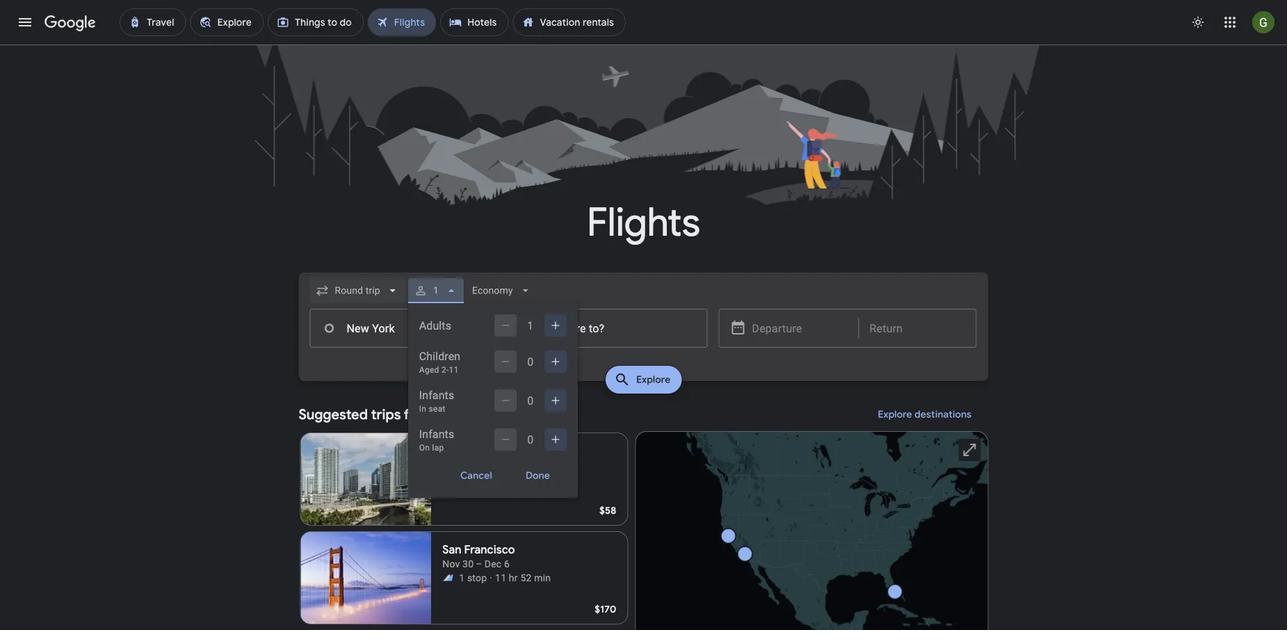 Task type: describe. For each thing, give the bounding box(es) containing it.
min for 11 hr 52 min
[[534, 572, 551, 583]]

suggested trips from new york
[[299, 405, 499, 423]]

explore for explore
[[636, 373, 671, 386]]

58 US dollars text field
[[599, 504, 617, 517]]

stop
[[467, 572, 487, 583]]

in
[[419, 404, 427, 414]]

1 inside number of passengers dialog
[[527, 319, 534, 332]]

min for 3 hr 19 min
[[539, 473, 555, 485]]

2024
[[499, 459, 522, 471]]

lap
[[432, 443, 444, 453]]

$58
[[599, 504, 617, 517]]

cancel
[[460, 469, 492, 482]]

frontier and spirit image
[[442, 572, 454, 583]]

done button
[[509, 465, 567, 487]]

jan
[[442, 459, 459, 471]]

change appearance image
[[1182, 6, 1215, 39]]

0 for children aged 2-11
[[527, 355, 534, 368]]

1 inside suggested trips from new york region
[[459, 572, 465, 583]]

3
[[505, 473, 511, 485]]

nov
[[442, 558, 460, 570]]

2-
[[442, 365, 449, 375]]

Where to? text field
[[512, 309, 708, 348]]

children aged 2-11
[[419, 349, 461, 375]]

explore for explore destinations
[[878, 408, 912, 421]]

number of passengers dialog
[[408, 303, 578, 498]]

19
[[525, 473, 536, 485]]

11 hr 52 min
[[495, 572, 551, 583]]

flights
[[587, 198, 700, 247]]

children
[[419, 349, 461, 363]]

52
[[520, 572, 532, 583]]

explore button
[[606, 366, 682, 394]]

30 – dec
[[463, 558, 502, 570]]

Departure text field
[[752, 309, 848, 347]]

1 stop
[[459, 572, 487, 583]]



Task type: vqa. For each thing, say whether or not it's contained in the screenshot.
the San Francisco Nov 30 – Dec 6
yes



Task type: locate. For each thing, give the bounding box(es) containing it.
nonstop
[[459, 473, 497, 485]]

1 button
[[408, 274, 464, 307]]

1 vertical spatial min
[[534, 572, 551, 583]]

6
[[504, 558, 510, 570]]

0 vertical spatial 11
[[449, 365, 459, 375]]

hr left 52
[[509, 572, 518, 583]]

explore left destinations
[[878, 408, 912, 421]]

11
[[449, 365, 459, 375], [495, 572, 506, 583]]

infants
[[419, 388, 454, 402], [419, 427, 454, 441]]

 image
[[490, 571, 492, 585]]

trips
[[371, 405, 401, 423]]

1 0 from the top
[[527, 355, 534, 368]]

0 vertical spatial infants
[[419, 388, 454, 402]]

Return text field
[[870, 309, 966, 347]]

Flight search field
[[288, 273, 1000, 498]]

1 vertical spatial 11
[[495, 572, 506, 583]]

infants up seat
[[419, 388, 454, 402]]

infants in seat
[[419, 388, 454, 414]]

cancel button
[[444, 465, 509, 487]]

infants for infants in seat
[[419, 388, 454, 402]]

1 inside popup button
[[433, 285, 439, 296]]

hr right "3"
[[514, 473, 522, 485]]

1 vertical spatial explore
[[878, 408, 912, 421]]

2 0 from the top
[[527, 394, 534, 407]]

1 horizontal spatial 1
[[459, 572, 465, 583]]

adults
[[419, 319, 451, 332]]

san
[[442, 543, 462, 557]]

explore inside suggested trips from new york region
[[878, 408, 912, 421]]

aged
[[419, 365, 439, 375]]

0 vertical spatial hr
[[514, 473, 522, 485]]

explore inside 'flight' search box
[[636, 373, 671, 386]]

on
[[419, 443, 430, 453]]

min
[[539, 473, 555, 485], [534, 572, 551, 583]]

explore destinations
[[878, 408, 972, 421]]

11 inside children aged 2-11
[[449, 365, 459, 375]]

destinations
[[915, 408, 972, 421]]

san francisco nov 30 – dec 6
[[442, 543, 515, 570]]

0 horizontal spatial 11
[[449, 365, 459, 375]]

1
[[433, 285, 439, 296], [527, 319, 534, 332], [459, 572, 465, 583]]

0 vertical spatial 0
[[527, 355, 534, 368]]

min right 19
[[539, 473, 555, 485]]

suggested trips from new york region
[[299, 398, 989, 630]]

hr
[[514, 473, 522, 485], [509, 572, 518, 583]]

11 inside suggested trips from new york region
[[495, 572, 506, 583]]

None field
[[310, 278, 405, 303], [467, 278, 538, 303], [310, 278, 405, 303], [467, 278, 538, 303]]

new
[[438, 405, 467, 423]]

 image inside suggested trips from new york region
[[490, 571, 492, 585]]

$170
[[595, 603, 617, 615]]

11 down 6
[[495, 572, 506, 583]]

1 vertical spatial hr
[[509, 572, 518, 583]]

0 vertical spatial 1
[[433, 285, 439, 296]]

0
[[527, 355, 534, 368], [527, 394, 534, 407], [527, 433, 534, 446]]

3 0 from the top
[[527, 433, 534, 446]]

miami
[[442, 444, 474, 458]]

1 infants from the top
[[419, 388, 454, 402]]

suggested
[[299, 405, 368, 423]]

2 vertical spatial 0
[[527, 433, 534, 446]]

infants up lap
[[419, 427, 454, 441]]

main menu image
[[17, 14, 33, 31]]

3 hr 19 min
[[505, 473, 555, 485]]

york
[[470, 405, 499, 423]]

1 horizontal spatial 11
[[495, 572, 506, 583]]

seat
[[429, 404, 446, 414]]

explore destinations button
[[861, 398, 989, 431]]

explore
[[636, 373, 671, 386], [878, 408, 912, 421]]

0 vertical spatial explore
[[636, 373, 671, 386]]

0 for infants in seat
[[527, 394, 534, 407]]

hr for 52
[[509, 572, 518, 583]]

done
[[526, 469, 550, 482]]

hr for 19
[[514, 473, 522, 485]]

francisco
[[464, 543, 515, 557]]

0 vertical spatial min
[[539, 473, 555, 485]]

from
[[404, 405, 435, 423]]

170 US dollars text field
[[595, 603, 617, 615]]

0 horizontal spatial explore
[[636, 373, 671, 386]]

min right 52
[[534, 572, 551, 583]]

0 for infants on lap
[[527, 433, 534, 446]]

explore down where to? text field
[[636, 373, 671, 386]]

infants for infants on lap
[[419, 427, 454, 441]]

20 – 27,
[[461, 459, 497, 471]]

infants on lap
[[419, 427, 454, 453]]

2 infants from the top
[[419, 427, 454, 441]]

11 down children
[[449, 365, 459, 375]]

1 vertical spatial 1
[[527, 319, 534, 332]]

1 vertical spatial 0
[[527, 394, 534, 407]]

2 horizontal spatial 1
[[527, 319, 534, 332]]

1 vertical spatial infants
[[419, 427, 454, 441]]

miami jan 20 – 27, 2024
[[442, 444, 522, 471]]

0 horizontal spatial 1
[[433, 285, 439, 296]]

1 horizontal spatial explore
[[878, 408, 912, 421]]

2 vertical spatial 1
[[459, 572, 465, 583]]



